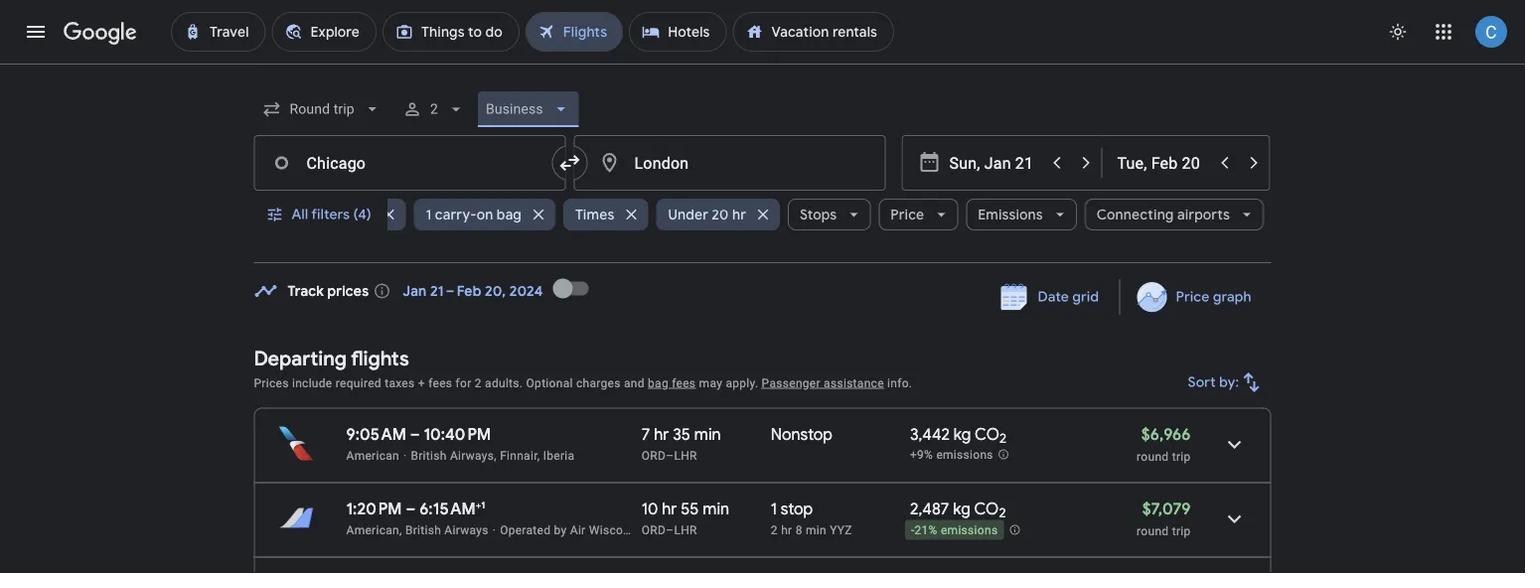 Task type: locate. For each thing, give the bounding box(es) containing it.
0 vertical spatial round
[[1137, 450, 1169, 464]]

1 vertical spatial co
[[975, 499, 999, 519]]

british down 'leaves o'hare international airport at 9:05 am on sunday, january 21 and arrives at heathrow airport at 10:40 pm on sunday, january 21.' element
[[411, 449, 447, 463]]

co for 3,442
[[975, 424, 1000, 445]]

+9%
[[910, 448, 934, 462]]

american
[[346, 449, 400, 463], [666, 523, 720, 537]]

by
[[554, 523, 567, 537]]

2 lhr from the top
[[674, 523, 698, 537]]

None search field
[[254, 85, 1272, 263]]

price
[[891, 206, 924, 224], [1176, 288, 1210, 306]]

2 vertical spatial min
[[806, 523, 827, 537]]

– inside 7 hr 35 min ord – lhr
[[666, 449, 674, 463]]

2 inside 1 stop 2 hr 8 min yyz
[[771, 523, 778, 537]]

$6,966 round trip
[[1137, 424, 1191, 464]]

round down 7079 us dollars text field
[[1137, 524, 1169, 538]]

1 horizontal spatial price
[[1176, 288, 1210, 306]]

fees left for
[[429, 376, 453, 390]]

1 ord from the top
[[642, 449, 666, 463]]

Departure time: 9:05 AM. text field
[[346, 424, 406, 445]]

price graph button
[[1125, 279, 1268, 315]]

9:05 am
[[346, 424, 406, 445]]

price inside button
[[1176, 288, 1210, 306]]

1 left carry-
[[426, 206, 431, 224]]

1 vertical spatial british
[[405, 523, 441, 537]]

include
[[292, 376, 333, 390]]

7079 US dollars text field
[[1143, 499, 1191, 519]]

jan
[[403, 282, 427, 300]]

1
[[426, 206, 431, 224], [481, 499, 485, 511], [771, 499, 777, 519]]

ord for 10
[[642, 523, 666, 537]]

round down 6966 us dollars text field
[[1137, 450, 1169, 464]]

trip
[[1173, 450, 1191, 464], [1173, 524, 1191, 538]]

1 vertical spatial emissions
[[941, 524, 998, 538]]

grid
[[1073, 288, 1100, 306]]

co
[[975, 424, 1000, 445], [975, 499, 999, 519]]

0 horizontal spatial +
[[418, 376, 425, 390]]

american down 55 on the left of the page
[[666, 523, 720, 537]]

2 round from the top
[[1137, 524, 1169, 538]]

0 vertical spatial emissions
[[937, 448, 994, 462]]

0 vertical spatial price
[[891, 206, 924, 224]]

eagle
[[723, 523, 754, 537]]

min right 35 at the bottom of page
[[695, 424, 721, 445]]

under 20 hr
[[668, 206, 746, 224]]

+ inside 1:20 pm – 6:15 am + 1
[[476, 499, 481, 511]]

trip inside $7,079 round trip
[[1173, 524, 1191, 538]]

21%
[[915, 524, 938, 538]]

ord inside 7 hr 35 min ord – lhr
[[642, 449, 666, 463]]

1 inside popup button
[[426, 206, 431, 224]]

emissions
[[937, 448, 994, 462], [941, 524, 998, 538]]

round inside $7,079 round trip
[[1137, 524, 1169, 538]]

trip inside $6,966 round trip
[[1173, 450, 1191, 464]]

optional
[[526, 376, 573, 390]]

connecting airports
[[1097, 206, 1230, 224]]

apply.
[[726, 376, 759, 390]]

emissions down 2,487 kg co 2
[[941, 524, 998, 538]]

min inside 1 stop 2 hr 8 min yyz
[[806, 523, 827, 537]]

1 carry-on bag button
[[414, 191, 555, 239]]

finnair,
[[500, 449, 540, 463]]

co up '+9% emissions'
[[975, 424, 1000, 445]]

0 vertical spatial bag
[[496, 206, 521, 224]]

bag right the and
[[648, 376, 669, 390]]

1 inside 1:20 pm – 6:15 am + 1
[[481, 499, 485, 511]]

0 vertical spatial kg
[[954, 424, 972, 445]]

prices
[[254, 376, 289, 390]]

trip down 6966 us dollars text field
[[1173, 450, 1191, 464]]

1 lhr from the top
[[674, 449, 698, 463]]

layover (1 of 1) is a 2 hr 8 min layover at toronto pearson international airport in toronto. element
[[771, 522, 900, 538]]

airways,
[[450, 449, 497, 463]]

min
[[695, 424, 721, 445], [703, 499, 730, 519], [806, 523, 827, 537]]

35
[[673, 424, 691, 445]]

0 horizontal spatial fees
[[429, 376, 453, 390]]

(4)
[[353, 206, 372, 224]]

times
[[575, 206, 614, 224]]

passenger
[[762, 376, 821, 390]]

emissions
[[978, 206, 1043, 224]]

1 vertical spatial trip
[[1173, 524, 1191, 538]]

1 vertical spatial ord
[[642, 523, 666, 537]]

1 vertical spatial +
[[476, 499, 481, 511]]

price for price
[[891, 206, 924, 224]]

kg up '+9% emissions'
[[954, 424, 972, 445]]

sort by: button
[[1181, 359, 1272, 407]]

hr
[[732, 206, 746, 224], [654, 424, 669, 445], [662, 499, 677, 519], [781, 523, 793, 537]]

trip for $7,079
[[1173, 524, 1191, 538]]

min right 55 on the left of the page
[[703, 499, 730, 519]]

bag inside 1 carry-on bag popup button
[[496, 206, 521, 224]]

date grid button
[[987, 279, 1116, 315]]

0 vertical spatial american
[[346, 449, 400, 463]]

None field
[[254, 91, 390, 127], [478, 91, 579, 127], [254, 91, 390, 127], [478, 91, 579, 127]]

lhr for 55
[[674, 523, 698, 537]]

oneworld +1, airlines, selected image
[[278, 191, 406, 239]]

1 trip from the top
[[1173, 450, 1191, 464]]

+ up "airways"
[[476, 499, 481, 511]]

2
[[430, 101, 438, 117], [475, 376, 482, 390], [1000, 431, 1007, 448], [999, 505, 1006, 522], [771, 523, 778, 537]]

1 vertical spatial american
[[666, 523, 720, 537]]

hr left 8
[[781, 523, 793, 537]]

Departure time: 1:20 PM. text field
[[346, 499, 402, 519]]

1 horizontal spatial +
[[476, 499, 481, 511]]

1 up "airways"
[[481, 499, 485, 511]]

all
[[292, 206, 308, 224]]

ord down "7"
[[642, 449, 666, 463]]

flight details. leaves o'hare international airport at 9:05 am on sunday, january 21 and arrives at heathrow airport at 10:40 pm on sunday, january 21. image
[[1211, 421, 1259, 469]]

1 left stop in the bottom right of the page
[[771, 499, 777, 519]]

0 horizontal spatial price
[[891, 206, 924, 224]]

trip down 7079 us dollars text field
[[1173, 524, 1191, 538]]

2,487 kg co 2
[[910, 499, 1006, 522]]

1 vertical spatial bag
[[648, 376, 669, 390]]

hr right the 20
[[732, 206, 746, 224]]

None text field
[[574, 135, 886, 191]]

bag inside departing flights main content
[[648, 376, 669, 390]]

fees
[[429, 376, 453, 390], [672, 376, 696, 390]]

0 vertical spatial trip
[[1173, 450, 1191, 464]]

1 vertical spatial kg
[[954, 499, 971, 519]]

0 vertical spatial +
[[418, 376, 425, 390]]

kg up -21% emissions
[[954, 499, 971, 519]]

None text field
[[254, 135, 566, 191]]

operated
[[500, 523, 551, 537]]

–
[[410, 424, 420, 445], [666, 449, 674, 463], [406, 499, 416, 519], [666, 523, 674, 537]]

lhr inside 7 hr 35 min ord – lhr
[[674, 449, 698, 463]]

american down '9:05 am'
[[346, 449, 400, 463]]

passenger assistance button
[[762, 376, 885, 390]]

55
[[681, 499, 699, 519]]

co inside 3,442 kg co 2
[[975, 424, 1000, 445]]

min inside 10 hr 55 min ord – lhr
[[703, 499, 730, 519]]

0 vertical spatial lhr
[[674, 449, 698, 463]]

$7,079
[[1143, 499, 1191, 519]]

hr right "7"
[[654, 424, 669, 445]]

– up american, british airways
[[406, 499, 416, 519]]

min right 8
[[806, 523, 827, 537]]

ord for 7
[[642, 449, 666, 463]]

kg for 3,442
[[954, 424, 972, 445]]

round for $7,079
[[1137, 524, 1169, 538]]

learn more about tracked prices image
[[373, 282, 391, 300]]

iberia
[[543, 449, 575, 463]]

Departure text field
[[950, 136, 1041, 190]]

6:15 am
[[420, 499, 476, 519]]

0 vertical spatial min
[[695, 424, 721, 445]]

bag right on
[[496, 206, 521, 224]]

1 kg from the top
[[954, 424, 972, 445]]

Return text field
[[1118, 136, 1209, 190]]

1 round from the top
[[1137, 450, 1169, 464]]

1 horizontal spatial fees
[[672, 376, 696, 390]]

none search field containing all filters (4)
[[254, 85, 1272, 263]]

price left 'graph'
[[1176, 288, 1210, 306]]

+ right taxes
[[418, 376, 425, 390]]

round inside $6,966 round trip
[[1137, 450, 1169, 464]]

2 kg from the top
[[954, 499, 971, 519]]

price for price graph
[[1176, 288, 1210, 306]]

emissions down 3,442 kg co 2
[[937, 448, 994, 462]]

$7,079 round trip
[[1137, 499, 1191, 538]]

1 vertical spatial min
[[703, 499, 730, 519]]

co inside 2,487 kg co 2
[[975, 499, 999, 519]]

price inside popup button
[[891, 206, 924, 224]]

lhr down 35 at the bottom of page
[[674, 449, 698, 463]]

1 vertical spatial round
[[1137, 524, 1169, 538]]

find the best price region
[[254, 265, 1272, 331]]

leaves o'hare international airport at 9:05 am on sunday, january 21 and arrives at heathrow airport at 10:40 pm on sunday, january 21. element
[[346, 424, 491, 445]]

2024
[[510, 282, 543, 300]]

fees left may
[[672, 376, 696, 390]]

prices include required taxes + fees for 2 adults. optional charges and bag fees may apply. passenger assistance
[[254, 376, 885, 390]]

kg inside 2,487 kg co 2
[[954, 499, 971, 519]]

price right stops popup button
[[891, 206, 924, 224]]

1 inside 1 stop 2 hr 8 min yyz
[[771, 499, 777, 519]]

– right as
[[666, 523, 674, 537]]

10
[[642, 499, 658, 519]]

lhr
[[674, 449, 698, 463], [674, 523, 698, 537]]

1:20 pm
[[346, 499, 402, 519]]

– inside 10 hr 55 min ord – lhr
[[666, 523, 674, 537]]

0 vertical spatial co
[[975, 424, 1000, 445]]

price button
[[879, 191, 958, 239]]

0 horizontal spatial 1
[[426, 206, 431, 224]]

ord
[[642, 449, 666, 463], [642, 523, 666, 537]]

on
[[476, 206, 493, 224]]

wisconsin
[[589, 523, 647, 537]]

airports
[[1177, 206, 1230, 224]]

ord down 10
[[642, 523, 666, 537]]

lhr down 55 on the left of the page
[[674, 523, 698, 537]]

– down 35 at the bottom of page
[[666, 449, 674, 463]]

kg for 2,487
[[954, 499, 971, 519]]

ord inside 10 hr 55 min ord – lhr
[[642, 523, 666, 537]]

3,442 kg co 2
[[910, 424, 1007, 448]]

british
[[411, 449, 447, 463], [405, 523, 441, 537]]

operated by air wisconsin as american eagle
[[500, 523, 754, 537]]

hr right 10
[[662, 499, 677, 519]]

1 horizontal spatial bag
[[648, 376, 669, 390]]

kg inside 3,442 kg co 2
[[954, 424, 972, 445]]

british airways, finnair, iberia
[[411, 449, 575, 463]]

co up -21% emissions
[[975, 499, 999, 519]]

0 horizontal spatial bag
[[496, 206, 521, 224]]

stop
[[781, 499, 813, 519]]

hr inside 10 hr 55 min ord – lhr
[[662, 499, 677, 519]]

1 horizontal spatial 1
[[481, 499, 485, 511]]

 image
[[493, 523, 496, 537]]

1 vertical spatial lhr
[[674, 523, 698, 537]]

2 trip from the top
[[1173, 524, 1191, 538]]

2 fees from the left
[[672, 376, 696, 390]]

2 ord from the top
[[642, 523, 666, 537]]

lhr inside 10 hr 55 min ord – lhr
[[674, 523, 698, 537]]

1 vertical spatial price
[[1176, 288, 1210, 306]]

bag fees button
[[648, 376, 696, 390]]

british down leaves o'hare international airport at 1:20 pm on sunday, january 21 and arrives at heathrow airport at 6:15 am on monday, january 22. element
[[405, 523, 441, 537]]

as
[[650, 523, 663, 537]]

bag
[[496, 206, 521, 224], [648, 376, 669, 390]]

0 vertical spatial ord
[[642, 449, 666, 463]]

min inside 7 hr 35 min ord – lhr
[[695, 424, 721, 445]]

2 horizontal spatial 1
[[771, 499, 777, 519]]



Task type: describe. For each thing, give the bounding box(es) containing it.
8
[[796, 523, 803, 537]]

nonstop
[[771, 424, 833, 445]]

1 stop 2 hr 8 min yyz
[[771, 499, 853, 537]]

flights
[[351, 346, 409, 371]]

price graph
[[1176, 288, 1252, 306]]

graph
[[1213, 288, 1252, 306]]

10 hr 55 min ord – lhr
[[642, 499, 730, 537]]

track
[[288, 282, 324, 300]]

stops button
[[788, 191, 871, 239]]

none text field inside search box
[[574, 135, 886, 191]]

7 hr 35 min ord – lhr
[[642, 424, 721, 463]]

Arrival time: 10:40 PM. text field
[[424, 424, 491, 445]]

departing flights
[[254, 346, 409, 371]]

-21% emissions
[[911, 524, 998, 538]]

3,442
[[910, 424, 950, 445]]

sort
[[1189, 374, 1217, 392]]

all filters (4)
[[292, 206, 372, 224]]

21 – feb
[[430, 282, 482, 300]]

under 20 hr button
[[656, 191, 780, 239]]

1 horizontal spatial american
[[666, 523, 720, 537]]

0 horizontal spatial american
[[346, 449, 400, 463]]

– right '9:05 am'
[[410, 424, 420, 445]]

1 fees from the left
[[429, 376, 453, 390]]

charges
[[576, 376, 621, 390]]

-
[[911, 524, 915, 538]]

prices
[[328, 282, 369, 300]]

times button
[[563, 191, 648, 239]]

1 stop flight. element
[[771, 499, 813, 522]]

$6,966
[[1142, 424, 1191, 445]]

emissions button
[[966, 191, 1077, 239]]

min for 10 hr 55 min
[[703, 499, 730, 519]]

min for 7 hr 35 min
[[695, 424, 721, 445]]

7
[[642, 424, 650, 445]]

taxes
[[385, 376, 415, 390]]

adults.
[[485, 376, 523, 390]]

2 inside 2 popup button
[[430, 101, 438, 117]]

2 button
[[394, 85, 474, 133]]

trip for $6,966
[[1173, 450, 1191, 464]]

american, british airways
[[346, 523, 489, 537]]

10:40 pm
[[424, 424, 491, 445]]

air
[[570, 523, 586, 537]]

hr inside 1 stop 2 hr 8 min yyz
[[781, 523, 793, 537]]

flight details. leaves o'hare international airport at 1:20 pm on sunday, january 21 and arrives at heathrow airport at 6:15 am on monday, january 22. image
[[1211, 496, 1259, 543]]

Arrival time: 6:15 AM on  Monday, January 22. text field
[[420, 499, 485, 519]]

by:
[[1220, 374, 1240, 392]]

hr inside popup button
[[732, 206, 746, 224]]

+9% emissions
[[910, 448, 994, 462]]

airways
[[445, 523, 489, 537]]

connecting
[[1097, 206, 1174, 224]]

nonstop flight. element
[[771, 424, 833, 448]]

loading results progress bar
[[0, 64, 1526, 68]]

all filters (4) button
[[254, 191, 387, 239]]

0 vertical spatial british
[[411, 449, 447, 463]]

co for 2,487
[[975, 499, 999, 519]]

hr inside 7 hr 35 min ord – lhr
[[654, 424, 669, 445]]

total duration 7 hr 35 min. element
[[642, 424, 771, 448]]

stops
[[800, 206, 837, 224]]

departing
[[254, 346, 347, 371]]

under
[[668, 206, 708, 224]]

swap origin and destination. image
[[558, 151, 582, 175]]

total duration 10 hr 55 min. element
[[642, 499, 771, 522]]

filters
[[312, 206, 350, 224]]

1 for carry-
[[426, 206, 431, 224]]

9:05 am – 10:40 pm
[[346, 424, 491, 445]]

20
[[712, 206, 729, 224]]

lhr for 35
[[674, 449, 698, 463]]

required
[[336, 376, 382, 390]]

assistance
[[824, 376, 885, 390]]

main menu image
[[24, 20, 48, 44]]

2 inside 3,442 kg co 2
[[1000, 431, 1007, 448]]

2 inside 2,487 kg co 2
[[999, 505, 1006, 522]]

departing flights main content
[[254, 265, 1272, 574]]

1 carry-on bag
[[426, 206, 521, 224]]

date grid
[[1038, 288, 1100, 306]]

change appearance image
[[1375, 8, 1422, 56]]

yyz
[[830, 523, 853, 537]]

1 for stop
[[771, 499, 777, 519]]

for
[[456, 376, 472, 390]]

20,
[[485, 282, 506, 300]]

jan 21 – feb 20, 2024
[[403, 282, 543, 300]]

may
[[699, 376, 723, 390]]

date
[[1038, 288, 1070, 306]]

and
[[624, 376, 645, 390]]

track prices
[[288, 282, 369, 300]]

sort by:
[[1189, 374, 1240, 392]]

carry-
[[435, 206, 476, 224]]

2,487
[[910, 499, 950, 519]]

round for $6,966
[[1137, 450, 1169, 464]]

connecting airports button
[[1085, 191, 1264, 239]]

6966 US dollars text field
[[1142, 424, 1191, 445]]

leaves o'hare international airport at 1:20 pm on sunday, january 21 and arrives at heathrow airport at 6:15 am on monday, january 22. element
[[346, 499, 485, 519]]



Task type: vqa. For each thing, say whether or not it's contained in the screenshot.
bottommost trip
yes



